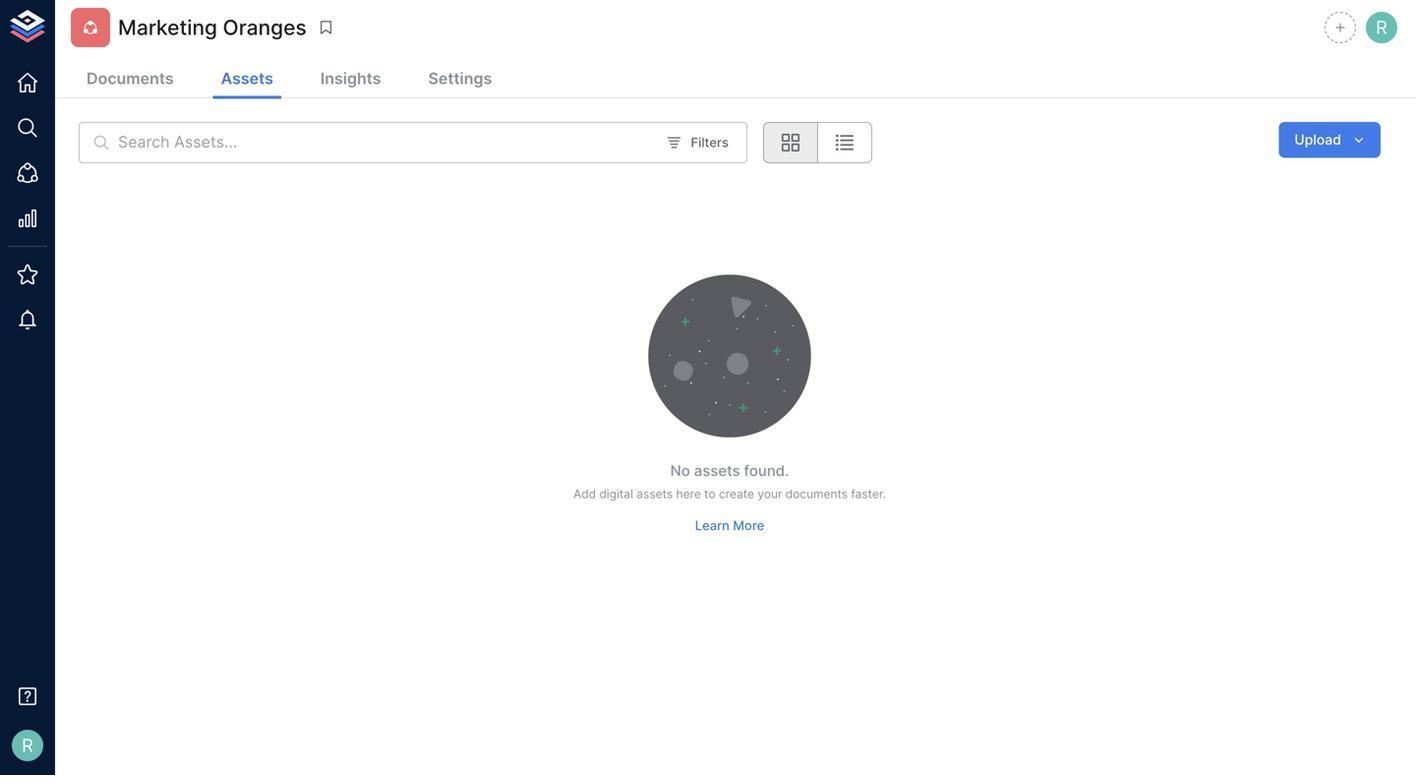 Task type: vqa. For each thing, say whether or not it's contained in the screenshot.
your
yes



Task type: locate. For each thing, give the bounding box(es) containing it.
no assets found. add digital assets here to create your documents faster.
[[574, 462, 886, 501]]

1 vertical spatial r button
[[6, 724, 49, 767]]

documents link
[[79, 61, 182, 99]]

0 vertical spatial r
[[1377, 17, 1388, 38]]

0 vertical spatial r button
[[1364, 9, 1401, 46]]

insights
[[321, 69, 381, 88]]

bookmark image
[[318, 19, 335, 36]]

documents
[[87, 69, 174, 88]]

oranges
[[223, 15, 307, 40]]

filters button
[[663, 128, 734, 158]]

digital
[[600, 487, 634, 501]]

1 horizontal spatial r button
[[1364, 9, 1401, 46]]

insights link
[[313, 61, 389, 99]]

assets up to
[[694, 462, 741, 480]]

1 horizontal spatial r
[[1377, 17, 1388, 38]]

no
[[671, 462, 691, 480]]

r for the right r button
[[1377, 17, 1388, 38]]

0 vertical spatial assets
[[694, 462, 741, 480]]

here
[[676, 487, 701, 501]]

1 vertical spatial assets
[[637, 487, 673, 501]]

to
[[705, 487, 716, 501]]

r button
[[1364, 9, 1401, 46], [6, 724, 49, 767]]

assets
[[221, 69, 273, 88]]

group
[[763, 122, 873, 163]]

r
[[1377, 17, 1388, 38], [22, 735, 33, 756]]

upload
[[1295, 131, 1342, 148]]

marketing oranges
[[118, 15, 307, 40]]

marketing
[[118, 15, 217, 40]]

0 horizontal spatial r
[[22, 735, 33, 756]]

1 vertical spatial r
[[22, 735, 33, 756]]

0 horizontal spatial assets
[[637, 487, 673, 501]]

assets link
[[213, 61, 281, 99]]

assets
[[694, 462, 741, 480], [637, 487, 673, 501]]

documents
[[786, 487, 848, 501]]

filters
[[691, 135, 729, 150]]

assets left here
[[637, 487, 673, 501]]

0 horizontal spatial r button
[[6, 724, 49, 767]]



Task type: describe. For each thing, give the bounding box(es) containing it.
learn more button
[[690, 511, 770, 541]]

1 horizontal spatial assets
[[694, 462, 741, 480]]

create
[[719, 487, 755, 501]]

upload button
[[1279, 122, 1381, 158]]

learn more
[[695, 518, 765, 533]]

more
[[733, 518, 765, 533]]

r for the leftmost r button
[[22, 735, 33, 756]]

your
[[758, 487, 783, 501]]

Search Assets... text field
[[118, 122, 655, 163]]

learn
[[695, 518, 730, 533]]

settings
[[428, 69, 492, 88]]

add
[[574, 487, 596, 501]]

found.
[[744, 462, 789, 480]]

settings link
[[421, 61, 500, 99]]

faster.
[[851, 487, 886, 501]]



